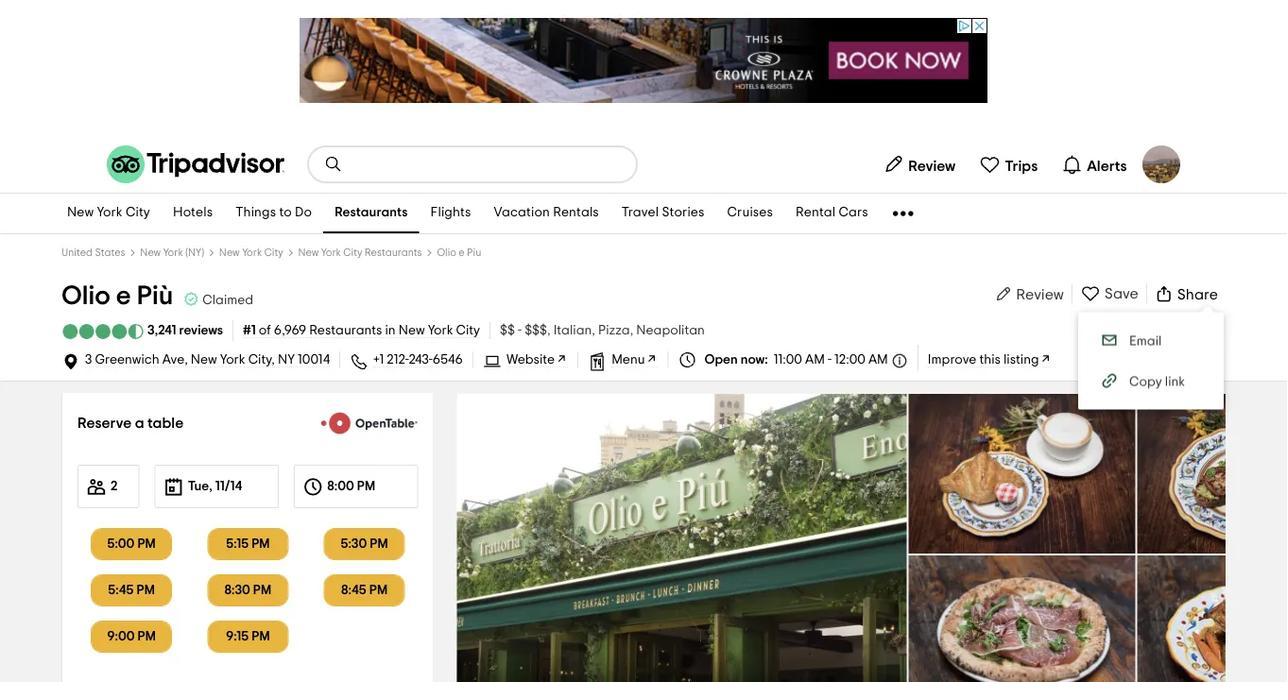 Task type: locate. For each thing, give the bounding box(es) containing it.
1 5:15 pm button from the left
[[197, 528, 299, 561]]

None search field
[[309, 147, 636, 182]]

1 horizontal spatial new york city link
[[219, 248, 283, 258]]

olio left piu
[[437, 248, 457, 258]]

review link
[[875, 146, 964, 183], [994, 285, 1064, 304]]

0 horizontal spatial new york city
[[67, 207, 150, 220]]

pizza link
[[598, 324, 636, 337]]

5:45
[[108, 584, 134, 597]]

restaurants down restaurants "link" at the left of page
[[365, 248, 422, 258]]

a
[[135, 416, 144, 431]]

e left più
[[116, 283, 131, 309]]

york down things
[[242, 248, 262, 258]]

1 horizontal spatial -
[[828, 354, 832, 367]]

2 9:15 pm button from the left
[[207, 621, 289, 653]]

search image
[[324, 155, 343, 174]]

menu link
[[612, 354, 658, 368]]

1 horizontal spatial am
[[869, 354, 888, 367]]

1 vertical spatial review
[[1016, 287, 1064, 302]]

york up 6546
[[428, 324, 453, 337]]

rentals
[[553, 207, 599, 220]]

york down restaurants "link" at the left of page
[[321, 248, 341, 258]]

restaurants for 6,969
[[309, 324, 382, 337]]

1 vertical spatial new york city link
[[219, 248, 283, 258]]

new york city
[[67, 207, 150, 220], [219, 248, 283, 258]]

0 vertical spatial new york city link
[[56, 194, 162, 233]]

restaurants inside "link"
[[335, 207, 408, 220]]

restaurants
[[335, 207, 408, 220], [365, 248, 422, 258], [309, 324, 382, 337]]

review link up listing
[[994, 285, 1064, 304]]

5:15 pm
[[226, 538, 270, 551]]

0 vertical spatial new york city
[[67, 207, 150, 220]]

0 vertical spatial review link
[[875, 146, 964, 183]]

new york city down things
[[219, 248, 283, 258]]

new right states
[[140, 248, 161, 258]]

- left 12:00
[[828, 354, 832, 367]]

- right $$ on the left top of page
[[518, 324, 522, 337]]

york left city,
[[220, 354, 245, 367]]

1 horizontal spatial e
[[459, 248, 465, 258]]

8:30
[[225, 584, 250, 597]]

olio e più
[[61, 283, 173, 309]]

0 horizontal spatial e
[[116, 283, 131, 309]]

york inside 3 greenwich ave, new york city, ny 10014 'link'
[[220, 354, 245, 367]]

1 vertical spatial olio
[[61, 283, 110, 309]]

trips
[[1005, 158, 1038, 173]]

new york city restaurants
[[298, 248, 422, 258]]

review link left trips link
[[875, 146, 964, 183]]

rental cars link
[[785, 194, 880, 233]]

e for più
[[116, 283, 131, 309]]

pm right 9:15
[[252, 631, 270, 644]]

1 vertical spatial -
[[828, 354, 832, 367]]

9:15 pm
[[226, 631, 270, 644]]

reserve a table
[[78, 416, 184, 431]]

link
[[1165, 376, 1185, 389]]

pm right 5:00
[[138, 538, 156, 551]]

:
[[765, 354, 768, 367]]

neapolitan link
[[636, 324, 705, 337]]

-
[[518, 324, 522, 337], [828, 354, 832, 367]]

più
[[137, 283, 173, 309]]

pm right "5:15"
[[252, 538, 270, 551]]

8:30 pm
[[225, 584, 271, 597]]

now
[[741, 354, 765, 367]]

1 horizontal spatial olio
[[437, 248, 457, 258]]

0 vertical spatial review
[[909, 158, 956, 173]]

0 horizontal spatial -
[[518, 324, 522, 337]]

1 vertical spatial restaurants
[[365, 248, 422, 258]]

save
[[1105, 286, 1139, 301]]

cruises link
[[716, 194, 785, 233]]

2 vertical spatial restaurants
[[309, 324, 382, 337]]

0 horizontal spatial new york city link
[[56, 194, 162, 233]]

3,241
[[147, 324, 176, 337]]

5:00 pm
[[107, 538, 156, 551]]

hotels
[[173, 207, 213, 220]]

restaurants for city
[[365, 248, 422, 258]]

states
[[95, 248, 125, 258]]

am right 11:00 at the right
[[805, 354, 825, 367]]

6546
[[433, 354, 463, 367]]

restaurants up 10014
[[309, 324, 382, 337]]

vacation rentals
[[494, 207, 599, 220]]

website
[[507, 354, 555, 367]]

pm right 8:00
[[357, 480, 375, 493]]

5:30
[[341, 538, 367, 551]]

0 vertical spatial -
[[518, 324, 522, 337]]

greenwich
[[95, 354, 159, 367]]

pm
[[357, 480, 375, 493], [138, 538, 156, 551], [252, 538, 270, 551], [370, 538, 388, 551], [137, 584, 155, 597], [253, 584, 271, 597], [369, 584, 388, 597], [138, 631, 156, 644], [252, 631, 270, 644]]

9:15 pm button
[[197, 621, 299, 653], [207, 621, 289, 653]]

alerts
[[1087, 158, 1127, 173]]

open
[[705, 354, 738, 367]]

city
[[126, 207, 150, 220], [264, 248, 283, 258], [343, 248, 362, 258], [456, 324, 480, 337]]

e left piu
[[459, 248, 465, 258]]

hotels link
[[162, 194, 224, 233]]

1 vertical spatial e
[[116, 283, 131, 309]]

0 horizontal spatial olio
[[61, 283, 110, 309]]

1 8:30 pm button from the left
[[197, 575, 299, 607]]

to
[[279, 207, 292, 220]]

am right 12:00
[[869, 354, 888, 367]]

city down the things to do link
[[264, 248, 283, 258]]

2 5:00 pm button from the left
[[91, 528, 172, 561]]

rental
[[796, 207, 836, 220]]

new york city link up states
[[56, 194, 162, 233]]

9:00 pm
[[107, 631, 156, 644]]

0 vertical spatial olio
[[437, 248, 457, 258]]

review left trips link
[[909, 158, 956, 173]]

restaurants up new york city restaurants link
[[335, 207, 408, 220]]

olio
[[437, 248, 457, 258], [61, 283, 110, 309]]

olio up 4.5 of 5 bubbles image
[[61, 283, 110, 309]]

1 horizontal spatial review link
[[994, 285, 1064, 304]]

italian
[[554, 324, 592, 337]]

pm inside the 9:00 pm 'button'
[[138, 631, 156, 644]]

0 horizontal spatial am
[[805, 354, 825, 367]]

0 vertical spatial restaurants
[[335, 207, 408, 220]]

5:45 pm button
[[80, 575, 183, 607], [91, 575, 172, 607]]

9:00
[[107, 631, 135, 644]]

copy link
[[1130, 376, 1185, 389]]

2 am from the left
[[869, 354, 888, 367]]

5:15 pm button
[[197, 528, 299, 561], [207, 528, 289, 561]]

$$ - $$$ italian pizza neapolitan
[[500, 324, 705, 337]]

in
[[385, 324, 396, 337]]

alerts link
[[1054, 146, 1135, 183]]

restaurants link
[[323, 194, 419, 233]]

2 5:15 pm button from the left
[[207, 528, 289, 561]]

city down restaurants "link" at the left of page
[[343, 248, 362, 258]]

pm inside 8:30 pm button
[[253, 584, 271, 597]]

$$$
[[525, 324, 547, 337]]

review up listing
[[1016, 287, 1064, 302]]

new right ave,
[[191, 354, 217, 367]]

trips link
[[972, 146, 1046, 183]]

0 vertical spatial e
[[459, 248, 465, 258]]

am
[[805, 354, 825, 367], [869, 354, 888, 367]]

pm inside 9:15 pm button
[[252, 631, 270, 644]]

1 5:00 pm button from the left
[[80, 528, 183, 561]]

new york city link
[[56, 194, 162, 233], [219, 248, 283, 258]]

reserve
[[78, 416, 132, 431]]

1 vertical spatial new york city
[[219, 248, 283, 258]]

new down do
[[298, 248, 319, 258]]

8:30 pm button
[[197, 575, 299, 607], [207, 575, 289, 607]]

pm for 9:15 pm
[[252, 631, 270, 644]]

pm right the 5:45
[[137, 584, 155, 597]]

8:45 pm button
[[313, 575, 416, 607], [324, 575, 405, 607]]

5:30 pm button
[[313, 528, 416, 561], [324, 528, 405, 561]]

$$
[[500, 324, 515, 337]]

pm right 5:30
[[370, 538, 388, 551]]

pm right 8:45 at the bottom of the page
[[369, 584, 388, 597]]

of
[[259, 324, 271, 337]]

new york (ny)
[[140, 248, 204, 258]]

new york city link down things
[[219, 248, 283, 258]]

pm right the 8:30
[[253, 584, 271, 597]]

save button
[[1073, 283, 1146, 304]]

8:00
[[327, 480, 354, 493]]

cruises
[[727, 207, 773, 220]]

2 9:00 pm button from the left
[[91, 621, 172, 653]]

new york city up states
[[67, 207, 150, 220]]

pm right 9:00
[[138, 631, 156, 644]]

copy
[[1130, 376, 1163, 389]]



Task type: vqa. For each thing, say whether or not it's contained in the screenshot.
1st THE 9:15 PM 'button' from the right
yes



Task type: describe. For each thing, give the bounding box(es) containing it.
pm for 5:30 pm
[[370, 538, 388, 551]]

e for piu
[[459, 248, 465, 258]]

ny
[[278, 354, 295, 367]]

3,241 reviews
[[147, 324, 223, 337]]

tue,
[[188, 480, 212, 493]]

vacation
[[494, 207, 550, 220]]

12:00
[[835, 354, 866, 367]]

email
[[1130, 335, 1162, 348]]

rental cars
[[796, 207, 869, 220]]

2 8:30 pm button from the left
[[207, 575, 289, 607]]

olio for olio e piu
[[437, 248, 457, 258]]

website link
[[507, 354, 568, 368]]

united
[[61, 248, 93, 258]]

3 greenwich ave, new york city, ny 10014
[[85, 354, 330, 367]]

5:45 pm
[[108, 584, 155, 597]]

8:45 pm
[[341, 584, 388, 597]]

new right 'in'
[[399, 324, 425, 337]]

olio for olio e più
[[61, 283, 110, 309]]

reviews
[[179, 324, 223, 337]]

things
[[236, 207, 276, 220]]

pm for 9:00 pm
[[138, 631, 156, 644]]

10014
[[298, 354, 330, 367]]

york left (ny)
[[163, 248, 183, 258]]

new york city restaurants link
[[298, 248, 422, 258]]

+1 212-243-6546
[[373, 354, 463, 367]]

2 5:30 pm button from the left
[[324, 528, 405, 561]]

5:00
[[107, 538, 135, 551]]

piu
[[467, 248, 482, 258]]

pm for 5:00 pm
[[138, 538, 156, 551]]

9:15
[[226, 631, 249, 644]]

things to do
[[236, 207, 312, 220]]

tue, 11/14
[[188, 480, 242, 493]]

8:45
[[341, 584, 367, 597]]

212-
[[387, 354, 409, 367]]

6,969
[[274, 324, 306, 337]]

pizza
[[598, 324, 630, 337]]

#1 of 6,969 restaurants in new york city
[[243, 324, 480, 337]]

flights
[[431, 207, 471, 220]]

1 9:15 pm button from the left
[[197, 621, 299, 653]]

tripadvisor image
[[107, 146, 285, 183]]

0 horizontal spatial review link
[[875, 146, 964, 183]]

neapolitan
[[636, 324, 705, 337]]

city up 6546
[[456, 324, 480, 337]]

(ny)
[[185, 248, 204, 258]]

york up states
[[97, 207, 123, 220]]

menu
[[612, 354, 645, 367]]

new right (ny)
[[219, 248, 240, 258]]

advertisement region
[[300, 18, 988, 103]]

2 8:45 pm button from the left
[[324, 575, 405, 607]]

243-
[[409, 354, 433, 367]]

pm for 5:15 pm
[[252, 538, 270, 551]]

do
[[295, 207, 312, 220]]

travel stories
[[622, 207, 705, 220]]

4.5 of 5 bubbles image
[[61, 324, 145, 339]]

this
[[980, 354, 1001, 367]]

claimed
[[203, 294, 254, 307]]

1 horizontal spatial review
[[1016, 287, 1064, 302]]

2 5:45 pm button from the left
[[91, 575, 172, 607]]

1 9:00 pm button from the left
[[80, 621, 183, 653]]

improve this listing link
[[928, 354, 1053, 367]]

travel
[[622, 207, 659, 220]]

$$ - $$$ link
[[500, 324, 554, 337]]

cars
[[839, 207, 869, 220]]

+1 212-243-6546 link
[[373, 354, 463, 367]]

3
[[85, 354, 92, 367]]

united states link
[[61, 248, 125, 258]]

new york (ny) link
[[140, 248, 204, 258]]

stories
[[662, 207, 705, 220]]

travel stories link
[[611, 194, 716, 233]]

italian link
[[554, 324, 598, 337]]

5:30 pm
[[341, 538, 388, 551]]

#1
[[243, 324, 256, 337]]

pm for 8:30 pm
[[253, 584, 271, 597]]

new up united
[[67, 207, 94, 220]]

things to do link
[[224, 194, 323, 233]]

8:00 pm
[[327, 480, 375, 493]]

united states
[[61, 248, 125, 258]]

11:00
[[774, 354, 803, 367]]

pm for 5:45 pm
[[137, 584, 155, 597]]

ave,
[[162, 354, 188, 367]]

new inside 'link'
[[191, 354, 217, 367]]

table
[[147, 416, 184, 431]]

+1
[[373, 354, 384, 367]]

profile picture image
[[1143, 146, 1181, 183]]

1 5:45 pm button from the left
[[80, 575, 183, 607]]

pm for 8:00 pm
[[357, 480, 375, 493]]

1 horizontal spatial new york city
[[219, 248, 283, 258]]

listing
[[1004, 354, 1039, 367]]

1 am from the left
[[805, 354, 825, 367]]

0 horizontal spatial review
[[909, 158, 956, 173]]

share
[[1178, 287, 1219, 302]]

11/14
[[215, 480, 242, 493]]

city,
[[248, 354, 275, 367]]

olio e piu
[[437, 248, 482, 258]]

open now : 11:00 am - 12:00 am
[[702, 354, 888, 367]]

1 vertical spatial review link
[[994, 285, 1064, 304]]

city up the new york (ny)
[[126, 207, 150, 220]]

1 8:45 pm button from the left
[[313, 575, 416, 607]]

5:15
[[226, 538, 249, 551]]

pm for 8:45 pm
[[369, 584, 388, 597]]

1 5:30 pm button from the left
[[313, 528, 416, 561]]

3 greenwich ave, new york city, ny 10014 link
[[85, 354, 330, 368]]

vacation rentals link
[[483, 194, 611, 233]]



